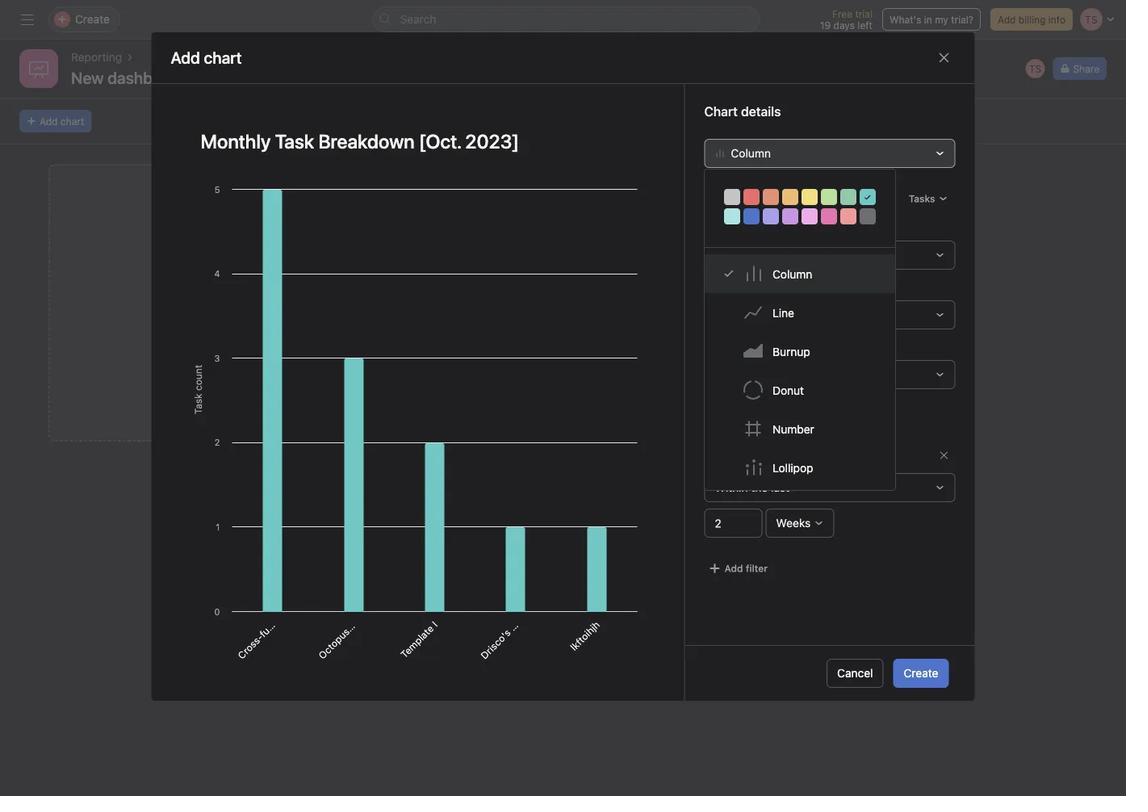 Task type: locate. For each thing, give the bounding box(es) containing it.
0 vertical spatial add chart
[[40, 116, 84, 127]]

filter
[[746, 563, 768, 574]]

include tasks from
[[705, 222, 803, 235]]

1 vertical spatial axis
[[717, 341, 738, 354]]

None number field
[[705, 509, 763, 538]]

axis
[[717, 281, 738, 295], [717, 341, 738, 354]]

create
[[904, 667, 939, 680]]

axis down x-axis
[[717, 341, 738, 354]]

add chart
[[40, 116, 84, 127], [279, 313, 323, 325]]

1 horizontal spatial chart
[[300, 313, 323, 325]]

donut link
[[705, 371, 896, 410]]

billing
[[1019, 14, 1046, 25]]

create button
[[894, 659, 949, 688]]

0 vertical spatial chart
[[60, 116, 84, 127]]

add inside dropdown button
[[725, 563, 744, 574]]

add billing info
[[998, 14, 1066, 25]]

add billing info button
[[991, 8, 1073, 31]]

add chart button
[[19, 110, 92, 132], [48, 164, 554, 442]]

drisco's
[[479, 627, 513, 661]]

0 vertical spatial add chart button
[[19, 110, 92, 132]]

burnup link
[[705, 332, 896, 371]]

weeks button
[[766, 509, 835, 538]]

1 vertical spatial chart
[[300, 313, 323, 325]]

days
[[834, 19, 855, 31]]

search list box
[[373, 6, 760, 32]]

lkftoihjh
[[568, 619, 602, 653]]

ts
[[1030, 63, 1042, 74]]

in
[[925, 14, 933, 25]]

burnup
[[773, 345, 811, 358]]

add inside button
[[998, 14, 1016, 25]]

column down chart details
[[731, 146, 771, 160]]

specimen
[[346, 592, 386, 632]]

trial
[[856, 8, 873, 19]]

chart
[[60, 116, 84, 127], [300, 313, 323, 325]]

0 vertical spatial column
[[731, 146, 771, 160]]

share
[[1074, 63, 1100, 74]]

search button
[[373, 6, 760, 32]]

1 horizontal spatial add chart
[[279, 313, 323, 325]]

close image
[[938, 51, 951, 64]]

add filter
[[725, 563, 768, 574]]

column up line link
[[773, 267, 813, 280]]

2 axis from the top
[[717, 341, 738, 354]]

template i
[[399, 619, 440, 660]]

1 vertical spatial add chart
[[279, 313, 323, 325]]

1 vertical spatial add chart button
[[48, 164, 554, 442]]

1 horizontal spatial column
[[773, 267, 813, 280]]

tasks
[[909, 193, 936, 204]]

add to starred image
[[216, 71, 229, 84]]

axis for y-
[[717, 341, 738, 354]]

what's in my trial?
[[890, 14, 974, 25]]

axis down include
[[717, 281, 738, 295]]

template
[[399, 623, 436, 660]]

a button to remove the filter image
[[940, 451, 949, 460]]

add
[[998, 14, 1016, 25], [40, 116, 58, 127], [279, 313, 297, 325], [725, 563, 744, 574]]

trial?
[[952, 14, 974, 25]]

1 vertical spatial column
[[773, 267, 813, 280]]

0 vertical spatial axis
[[717, 281, 738, 295]]

0 horizontal spatial column
[[731, 146, 771, 160]]

lollipop
[[773, 461, 814, 474]]

1 axis from the top
[[717, 281, 738, 295]]

completion
[[705, 450, 758, 461]]

from
[[778, 222, 803, 235]]

add filter button
[[705, 557, 772, 580]]

column
[[731, 146, 771, 160], [773, 267, 813, 280]]



Task type: describe. For each thing, give the bounding box(es) containing it.
i
[[430, 619, 440, 629]]

add chart
[[171, 48, 242, 67]]

show options image
[[194, 71, 207, 84]]

column link
[[705, 254, 896, 293]]

column inside 'link'
[[773, 267, 813, 280]]

y-
[[705, 341, 717, 354]]

donut
[[773, 383, 805, 397]]

0 horizontal spatial add chart
[[40, 116, 84, 127]]

free trial 19 days left
[[821, 8, 873, 31]]

the
[[751, 481, 768, 494]]

reporting link
[[71, 48, 122, 66]]

Monthly Task Breakdown [Oct. 2023] text field
[[190, 123, 646, 160]]

x-axis
[[705, 281, 738, 295]]

tasks button
[[902, 187, 956, 210]]

octopus
[[317, 626, 352, 661]]

within the last
[[715, 481, 790, 494]]

tasks
[[747, 222, 775, 235]]

free
[[833, 8, 853, 19]]

lollipop link
[[705, 448, 896, 487]]

axis for x-
[[717, 281, 738, 295]]

search
[[400, 13, 437, 26]]

line
[[773, 306, 795, 319]]

report on
[[705, 191, 764, 206]]

filters
[[705, 415, 742, 431]]

cancel button
[[827, 659, 884, 688]]

cancel
[[838, 667, 874, 680]]

my
[[935, 14, 949, 25]]

date
[[761, 450, 782, 461]]

include
[[705, 222, 744, 235]]

report image
[[29, 59, 48, 78]]

drinks
[[507, 605, 535, 633]]

column inside dropdown button
[[731, 146, 771, 160]]

drisco's drinks
[[479, 605, 535, 661]]

reporting
[[71, 50, 122, 64]]

column button
[[705, 139, 956, 168]]

weeks
[[777, 516, 811, 530]]

chart details
[[705, 104, 781, 119]]

within the last button
[[705, 473, 956, 502]]

info
[[1049, 14, 1066, 25]]

new dashboard
[[71, 68, 186, 87]]

what's in my trial? button
[[883, 8, 981, 31]]

completion date
[[705, 450, 782, 461]]

what's
[[890, 14, 922, 25]]

within
[[715, 481, 748, 494]]

last
[[771, 481, 790, 494]]

y-axis
[[705, 341, 738, 354]]

left
[[858, 19, 873, 31]]

octopus specimen
[[317, 592, 386, 661]]

19
[[821, 19, 831, 31]]

0 horizontal spatial chart
[[60, 116, 84, 127]]

x-
[[705, 281, 717, 295]]

ts button
[[1025, 57, 1047, 80]]

share button
[[1054, 57, 1107, 80]]

number
[[773, 422, 815, 436]]

number link
[[705, 410, 896, 448]]

line link
[[705, 293, 896, 332]]



Task type: vqa. For each thing, say whether or not it's contained in the screenshot.
Add profile photo
no



